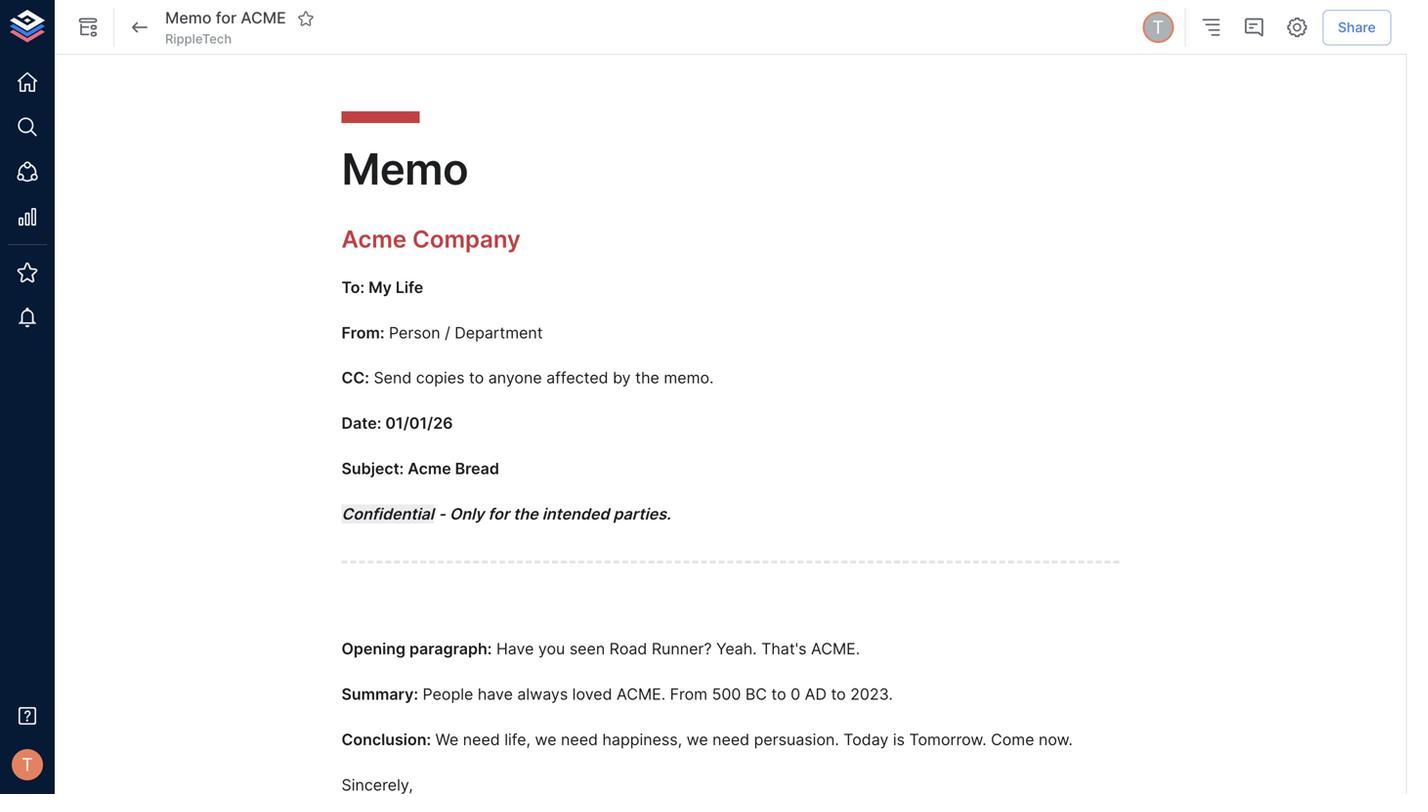 Task type: locate. For each thing, give the bounding box(es) containing it.
send
[[374, 369, 412, 388]]

come
[[991, 730, 1035, 749]]

conclusion:
[[342, 730, 431, 749]]

table of contents image
[[1199, 16, 1223, 39]]

department
[[455, 323, 543, 342]]

to
[[469, 369, 484, 388], [771, 685, 786, 704], [831, 685, 846, 704]]

bread
[[455, 459, 499, 478]]

today
[[844, 730, 889, 749]]

only
[[450, 505, 484, 524]]

rippletech link
[[165, 30, 232, 48]]

0
[[791, 685, 801, 704]]

the
[[635, 369, 660, 388], [513, 505, 538, 524]]

memo up rippletech at left
[[165, 8, 212, 28]]

500
[[712, 685, 741, 704]]

1 horizontal spatial memo
[[342, 143, 468, 195]]

1 horizontal spatial t
[[1153, 16, 1164, 38]]

0 vertical spatial t button
[[1140, 9, 1177, 46]]

tomorrow.
[[909, 730, 987, 749]]

parties.
[[613, 505, 671, 524]]

we
[[436, 730, 459, 749]]

to right copies
[[469, 369, 484, 388]]

memo.
[[664, 369, 714, 388]]

need down 500
[[713, 730, 750, 749]]

for right only at the left
[[488, 505, 509, 524]]

rippletech
[[165, 31, 232, 46]]

favorite image
[[297, 10, 314, 27]]

to: my life
[[342, 278, 423, 297]]

1 horizontal spatial for
[[488, 505, 509, 524]]

0 horizontal spatial the
[[513, 505, 538, 524]]

1 vertical spatial acme
[[408, 459, 451, 478]]

need down loved
[[561, 730, 598, 749]]

opening paragraph: have you seen road runner? yeah. that's acme.
[[342, 640, 860, 659]]

company
[[412, 225, 521, 253]]

0 horizontal spatial memo
[[165, 8, 212, 28]]

1 horizontal spatial need
[[561, 730, 598, 749]]

to left 0 in the bottom of the page
[[771, 685, 786, 704]]

t button
[[1140, 9, 1177, 46], [6, 744, 49, 787]]

acme
[[241, 8, 286, 28]]

confidential - only for the intended parties.
[[342, 505, 671, 524]]

the left intended
[[513, 505, 538, 524]]

paragraph:
[[410, 640, 492, 659]]

1 horizontal spatial we
[[687, 730, 708, 749]]

memo for acme
[[165, 8, 286, 28]]

1 vertical spatial memo
[[342, 143, 468, 195]]

from: person / department
[[342, 323, 543, 342]]

copies
[[416, 369, 465, 388]]

we
[[535, 730, 557, 749], [687, 730, 708, 749]]

memo
[[165, 8, 212, 28], [342, 143, 468, 195]]

1 need from the left
[[463, 730, 500, 749]]

/
[[445, 323, 450, 342]]

that's
[[761, 640, 807, 659]]

0 vertical spatial t
[[1153, 16, 1164, 38]]

1 vertical spatial t
[[22, 754, 33, 776]]

settings image
[[1285, 16, 1309, 39]]

share button
[[1323, 10, 1392, 45]]

t
[[1153, 16, 1164, 38], [22, 754, 33, 776]]

0 horizontal spatial we
[[535, 730, 557, 749]]

date: 01/01/26
[[342, 414, 453, 433]]

2 horizontal spatial need
[[713, 730, 750, 749]]

the right by
[[635, 369, 660, 388]]

1 vertical spatial the
[[513, 505, 538, 524]]

acme. up ad on the bottom right
[[811, 640, 860, 659]]

summary: people have always loved acme. from 500 bc to 0 ad to 2023.
[[342, 685, 893, 704]]

you
[[538, 640, 565, 659]]

2 need from the left
[[561, 730, 598, 749]]

memo up "acme company"
[[342, 143, 468, 195]]

opening
[[342, 640, 406, 659]]

yeah.
[[716, 640, 757, 659]]

1 vertical spatial for
[[488, 505, 509, 524]]

1 horizontal spatial t button
[[1140, 9, 1177, 46]]

acme
[[342, 225, 407, 253], [408, 459, 451, 478]]

need
[[463, 730, 500, 749], [561, 730, 598, 749], [713, 730, 750, 749]]

for up rippletech at left
[[216, 8, 237, 28]]

we down from
[[687, 730, 708, 749]]

0 horizontal spatial acme
[[342, 225, 407, 253]]

have
[[496, 640, 534, 659]]

acme. up happiness,
[[617, 685, 666, 704]]

0 horizontal spatial acme.
[[617, 685, 666, 704]]

subject:
[[342, 459, 404, 478]]

need right we
[[463, 730, 500, 749]]

date:
[[342, 414, 382, 433]]

acme up my
[[342, 225, 407, 253]]

acme down 01/01/26
[[408, 459, 451, 478]]

0 horizontal spatial need
[[463, 730, 500, 749]]

from
[[670, 685, 708, 704]]

now.
[[1039, 730, 1073, 749]]

people
[[423, 685, 473, 704]]

0 vertical spatial acme
[[342, 225, 407, 253]]

seen
[[570, 640, 605, 659]]

for
[[216, 8, 237, 28], [488, 505, 509, 524]]

0 vertical spatial the
[[635, 369, 660, 388]]

to right ad on the bottom right
[[831, 685, 846, 704]]

acme.
[[811, 640, 860, 659], [617, 685, 666, 704]]

we right life, on the bottom
[[535, 730, 557, 749]]

0 vertical spatial memo
[[165, 8, 212, 28]]

go back image
[[128, 16, 151, 39]]

intended
[[542, 505, 609, 524]]

0 vertical spatial for
[[216, 8, 237, 28]]

01/01/26
[[385, 414, 453, 433]]

life,
[[505, 730, 531, 749]]

1 vertical spatial acme.
[[617, 685, 666, 704]]

show wiki image
[[76, 16, 100, 39]]

loved
[[572, 685, 612, 704]]

person
[[389, 323, 440, 342]]

0 vertical spatial acme.
[[811, 640, 860, 659]]

to:
[[342, 278, 365, 297]]

1 vertical spatial t button
[[6, 744, 49, 787]]



Task type: describe. For each thing, give the bounding box(es) containing it.
from:
[[342, 323, 385, 342]]

confidential
[[342, 505, 434, 524]]

1 horizontal spatial acme.
[[811, 640, 860, 659]]

subject: acme bread
[[342, 459, 499, 478]]

2 we from the left
[[687, 730, 708, 749]]

summary:
[[342, 685, 418, 704]]

by
[[613, 369, 631, 388]]

always
[[517, 685, 568, 704]]

happiness,
[[602, 730, 682, 749]]

cc:
[[342, 369, 369, 388]]

0 horizontal spatial for
[[216, 8, 237, 28]]

1 horizontal spatial to
[[771, 685, 786, 704]]

memo for memo
[[342, 143, 468, 195]]

0 horizontal spatial to
[[469, 369, 484, 388]]

share
[[1338, 19, 1376, 35]]

life
[[396, 278, 423, 297]]

my
[[369, 278, 392, 297]]

persuasion.
[[754, 730, 839, 749]]

affected
[[546, 369, 608, 388]]

memo for memo for acme
[[165, 8, 212, 28]]

acme company
[[342, 225, 521, 253]]

road
[[610, 640, 647, 659]]

1 horizontal spatial the
[[635, 369, 660, 388]]

3 need from the left
[[713, 730, 750, 749]]

-
[[438, 505, 446, 524]]

2 horizontal spatial to
[[831, 685, 846, 704]]

ad
[[805, 685, 827, 704]]

have
[[478, 685, 513, 704]]

0 horizontal spatial t
[[22, 754, 33, 776]]

bc
[[746, 685, 767, 704]]

anyone
[[488, 369, 542, 388]]

comments image
[[1242, 16, 1266, 39]]

0 horizontal spatial t button
[[6, 744, 49, 787]]

cc: send copies to anyone affected by the memo.
[[342, 369, 714, 388]]

runner?
[[652, 640, 712, 659]]

2023.
[[851, 685, 893, 704]]

conclusion: we need life, we need happiness, we need persuasion. today is tomorrow. come now.
[[342, 730, 1073, 749]]

1 we from the left
[[535, 730, 557, 749]]

1 horizontal spatial acme
[[408, 459, 451, 478]]

is
[[893, 730, 905, 749]]



Task type: vqa. For each thing, say whether or not it's contained in the screenshot.
the bottommost Memo
yes



